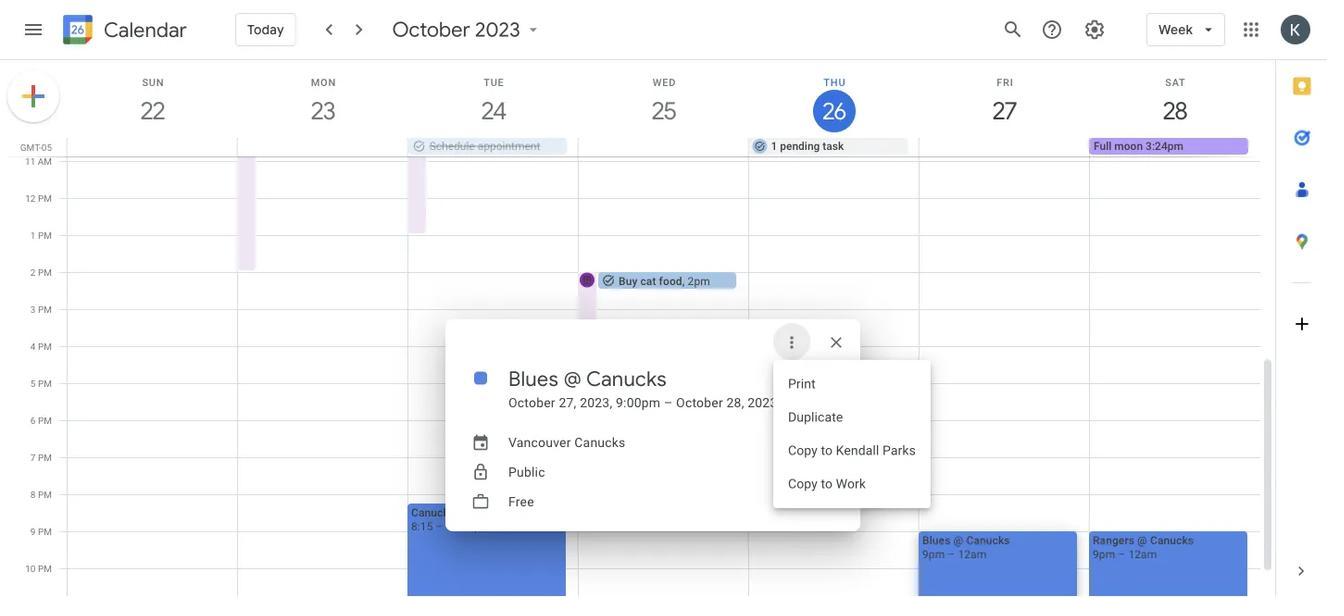 Task type: describe. For each thing, give the bounding box(es) containing it.
blues @ canucks 9pm – 12am
[[923, 534, 1010, 561]]

predators
[[488, 506, 538, 519]]

9pm for rangers @ canucks 9pm – 12am
[[1093, 548, 1116, 561]]

– inside blues @ canucks october 27, 2023, 9:00pm – october 28, 2023, 12:00am
[[664, 395, 673, 410]]

@ for blues @ canucks october 27, 2023, 9:00pm – october 28, 2023, 12:00am
[[564, 366, 582, 392]]

buy cat food , 2pm
[[619, 275, 711, 288]]

canucks (3) @ predators (2) 8:15 – 11:15pm
[[411, 506, 555, 533]]

vancouver
[[509, 435, 571, 450]]

pm for 10 pm
[[38, 563, 52, 574]]

canucks inside canucks (3) @ predators (2) 8:15 – 11:15pm
[[411, 506, 455, 519]]

9
[[30, 526, 36, 537]]

4 cell from the left
[[919, 138, 1090, 157]]

schedule
[[430, 140, 475, 153]]

2 pm
[[30, 267, 52, 278]]

canucks for blues @ canucks october 27, 2023, 9:00pm – october 28, 2023, 12:00am
[[586, 366, 667, 392]]

28 link
[[1155, 90, 1197, 132]]

24 link
[[473, 90, 515, 132]]

7
[[30, 452, 36, 463]]

11:15pm
[[446, 520, 491, 533]]

2 2023, from the left
[[748, 395, 781, 410]]

calendar
[[104, 17, 187, 43]]

calendar heading
[[100, 17, 187, 43]]

12am for rangers
[[1129, 548, 1158, 561]]

pm for 7 pm
[[38, 452, 52, 463]]

(3)
[[458, 506, 472, 519]]

week
[[1159, 22, 1193, 38]]

12
[[25, 193, 36, 204]]

3 pm
[[30, 304, 52, 315]]

24
[[481, 96, 505, 126]]

7 pm
[[30, 452, 52, 463]]

moon
[[1115, 140, 1143, 153]]

1 vertical spatial ,
[[818, 349, 821, 362]]

– inside rangers @ canucks 9pm – 12am
[[1119, 548, 1126, 561]]

gmt-
[[20, 142, 41, 153]]

row inside grid
[[59, 138, 1276, 157]]

copy to work
[[789, 477, 866, 492]]

blues for blues @ canucks 9pm – 12am
[[923, 534, 951, 547]]

3
[[30, 304, 36, 315]]

12:00am
[[784, 395, 836, 410]]

mon
[[311, 76, 336, 88]]

sat
[[1166, 76, 1187, 88]]

0 horizontal spatial october
[[393, 17, 471, 43]]

8:15
[[411, 520, 433, 533]]

to for work
[[821, 477, 833, 492]]

27,
[[559, 395, 577, 410]]

25
[[651, 96, 675, 126]]

gmt-05
[[20, 142, 52, 153]]

@ for rangers @ canucks 9pm – 12am
[[1138, 534, 1148, 547]]

10 pm
[[25, 563, 52, 574]]

4
[[30, 341, 36, 352]]

wed
[[653, 76, 677, 88]]

pm for 3 pm
[[38, 304, 52, 315]]

23
[[310, 96, 334, 126]]

26
[[822, 97, 845, 126]]

05
[[41, 142, 52, 153]]

28
[[1163, 96, 1187, 126]]

23 link
[[302, 90, 345, 132]]

work
[[836, 477, 866, 492]]

2 cell from the left
[[238, 138, 408, 157]]

print
[[789, 377, 816, 392]]

– inside 'blues @ canucks 9pm – 12am'
[[948, 548, 956, 561]]

wed 25
[[651, 76, 677, 126]]

grid containing 22
[[0, 60, 1276, 598]]

1 pending task button
[[749, 138, 908, 155]]

10
[[25, 563, 36, 574]]

calendar element
[[59, 11, 187, 52]]

6 pm
[[30, 415, 52, 426]]

22 link
[[132, 90, 174, 132]]

5 pm
[[30, 378, 52, 389]]

5
[[30, 378, 36, 389]]

rangers @ canucks 9pm – 12am
[[1093, 534, 1194, 561]]

free
[[509, 494, 534, 510]]

tue
[[484, 76, 505, 88]]

pending
[[780, 140, 820, 153]]

public
[[509, 465, 546, 480]]

fri 27
[[992, 76, 1016, 126]]

full
[[1094, 140, 1112, 153]]

2023
[[475, 17, 521, 43]]

meetings
[[771, 349, 818, 362]]

1 for 1 pending task
[[771, 140, 778, 153]]

2 horizontal spatial october
[[676, 395, 724, 410]]

pm for 8 pm
[[38, 489, 52, 500]]

main drawer image
[[22, 19, 44, 41]]

to for kendall
[[821, 443, 833, 459]]



Task type: vqa. For each thing, say whether or not it's contained in the screenshot.


Task type: locate. For each thing, give the bounding box(es) containing it.
blues inside blues @ canucks october 27, 2023, 9:00pm – october 28, 2023, 12:00am
[[509, 366, 559, 392]]

1 horizontal spatial 2023,
[[748, 395, 781, 410]]

9:00pm
[[616, 395, 661, 410]]

canucks for blues @ canucks 9pm – 12am
[[967, 534, 1010, 547]]

full moon 3:24pm
[[1094, 140, 1184, 153]]

22
[[140, 96, 164, 126]]

0 horizontal spatial 9pm
[[923, 548, 945, 561]]

@ inside rangers @ canucks 9pm – 12am
[[1138, 534, 1148, 547]]

copy left work
[[789, 477, 818, 492]]

3:24pm
[[1146, 140, 1184, 153]]

, left 4pm
[[818, 349, 821, 362]]

fri
[[997, 76, 1014, 88]]

settings menu image
[[1084, 19, 1106, 41]]

pm right 6
[[38, 415, 52, 426]]

blues @ canucks october 27, 2023, 9:00pm – october 28, 2023, 12:00am
[[509, 366, 836, 410]]

@ inside blues @ canucks october 27, 2023, 9:00pm – october 28, 2023, 12:00am
[[564, 366, 582, 392]]

october left 27,
[[509, 395, 556, 410]]

cell
[[68, 138, 238, 157], [238, 138, 408, 157], [579, 138, 749, 157], [919, 138, 1090, 157]]

tue 24
[[481, 76, 505, 126]]

8 pm
[[30, 489, 52, 500]]

1 horizontal spatial 1
[[771, 140, 778, 153]]

week button
[[1147, 7, 1226, 52]]

0 vertical spatial ,
[[683, 275, 685, 288]]

vancouver canucks
[[509, 435, 626, 450]]

pm right 4 at the left bottom of page
[[38, 341, 52, 352]]

(2)
[[540, 506, 555, 519]]

pm for 1 pm
[[38, 230, 52, 241]]

12am for blues
[[958, 548, 987, 561]]

2 12am from the left
[[1129, 548, 1158, 561]]

copy for copy to work
[[789, 477, 818, 492]]

1 pending task
[[771, 140, 844, 153]]

4 pm
[[30, 341, 52, 352]]

2 pm from the top
[[38, 230, 52, 241]]

1 to from the top
[[821, 443, 833, 459]]

october
[[393, 17, 471, 43], [509, 395, 556, 410], [676, 395, 724, 410]]

pm right 3 at the bottom of page
[[38, 304, 52, 315]]

cell down 27 link at right top
[[919, 138, 1090, 157]]

2023, down blues @ canucks heading
[[580, 395, 613, 410]]

12am inside 'blues @ canucks 9pm – 12am'
[[958, 548, 987, 561]]

2 to from the top
[[821, 477, 833, 492]]

0 vertical spatial to
[[821, 443, 833, 459]]

pm for 4 pm
[[38, 341, 52, 352]]

0 vertical spatial copy
[[789, 443, 818, 459]]

row containing schedule appointment
[[59, 138, 1276, 157]]

cell down 23 link
[[238, 138, 408, 157]]

2pm
[[688, 275, 711, 288]]

canucks inside 'blues @ canucks 9pm – 12am'
[[967, 534, 1010, 547]]

1 copy from the top
[[789, 443, 818, 459]]

1 horizontal spatial ,
[[818, 349, 821, 362]]

row
[[59, 138, 1276, 157]]

today button
[[235, 7, 296, 52]]

sat 28
[[1163, 76, 1187, 126]]

blues
[[509, 366, 559, 392], [923, 534, 951, 547]]

9 pm
[[30, 526, 52, 537]]

6 pm from the top
[[38, 378, 52, 389]]

1 horizontal spatial october
[[509, 395, 556, 410]]

1 12am from the left
[[958, 548, 987, 561]]

1
[[771, 140, 778, 153], [30, 230, 36, 241]]

8
[[30, 489, 36, 500]]

pm right 9
[[38, 526, 52, 537]]

pm right 12
[[38, 193, 52, 204]]

parks
[[883, 443, 916, 459]]

1 for 1 pm
[[30, 230, 36, 241]]

copy
[[789, 443, 818, 459], [789, 477, 818, 492]]

thu
[[824, 76, 846, 88]]

duplicate
[[789, 410, 844, 425]]

12am inside rangers @ canucks 9pm – 12am
[[1129, 548, 1158, 561]]

9pm for blues @ canucks 9pm – 12am
[[923, 548, 945, 561]]

canucks inside rangers @ canucks 9pm – 12am
[[1151, 534, 1194, 547]]

kendall
[[836, 443, 880, 459]]

9 pm from the top
[[38, 489, 52, 500]]

blues inside 'blues @ canucks 9pm – 12am'
[[923, 534, 951, 547]]

pm for 5 pm
[[38, 378, 52, 389]]

pm
[[38, 193, 52, 204], [38, 230, 52, 241], [38, 267, 52, 278], [38, 304, 52, 315], [38, 341, 52, 352], [38, 378, 52, 389], [38, 415, 52, 426], [38, 452, 52, 463], [38, 489, 52, 500], [38, 526, 52, 537], [38, 563, 52, 574]]

1 horizontal spatial 9pm
[[1093, 548, 1116, 561]]

october 2023
[[393, 17, 521, 43]]

0 horizontal spatial 2023,
[[580, 395, 613, 410]]

1 vertical spatial blues
[[923, 534, 951, 547]]

1 pm
[[30, 230, 52, 241]]

canucks for rangers @ canucks 9pm – 12am
[[1151, 534, 1194, 547]]

27 link
[[984, 90, 1027, 132]]

@
[[564, 366, 582, 392], [475, 506, 485, 519], [954, 534, 964, 547], [1138, 534, 1148, 547]]

to left work
[[821, 477, 833, 492]]

1 vertical spatial to
[[821, 477, 833, 492]]

full moon 3:24pm button
[[1090, 138, 1249, 155]]

cell down '22' link
[[68, 138, 238, 157]]

2 9pm from the left
[[1093, 548, 1116, 561]]

to left kendall
[[821, 443, 833, 459]]

meetings , 4pm
[[771, 349, 846, 362]]

, left 2pm
[[683, 275, 685, 288]]

8 pm from the top
[[38, 452, 52, 463]]

schedule appointment
[[430, 140, 541, 153]]

to
[[821, 443, 833, 459], [821, 477, 833, 492]]

9pm inside 'blues @ canucks 9pm – 12am'
[[923, 548, 945, 561]]

1 2023, from the left
[[580, 395, 613, 410]]

am
[[38, 156, 52, 167]]

copy for copy to kendall parks
[[789, 443, 818, 459]]

0 horizontal spatial ,
[[683, 275, 685, 288]]

0 horizontal spatial 12am
[[958, 548, 987, 561]]

canucks inside blues @ canucks october 27, 2023, 9:00pm – october 28, 2023, 12:00am
[[586, 366, 667, 392]]

7 pm from the top
[[38, 415, 52, 426]]

cat
[[641, 275, 657, 288]]

1 horizontal spatial blues
[[923, 534, 951, 547]]

26 link
[[814, 90, 856, 132]]

3 pm from the top
[[38, 267, 52, 278]]

rangers
[[1093, 534, 1135, 547]]

4pm
[[823, 349, 846, 362]]

2
[[30, 267, 36, 278]]

blues @ canucks heading
[[509, 366, 667, 392]]

menu containing print
[[774, 360, 931, 509]]

12 pm
[[25, 193, 52, 204]]

october left 28,
[[676, 395, 724, 410]]

october left 2023
[[393, 17, 471, 43]]

blues for blues @ canucks october 27, 2023, 9:00pm – october 28, 2023, 12:00am
[[509, 366, 559, 392]]

pm for 9 pm
[[38, 526, 52, 537]]

@ inside canucks (3) @ predators (2) 8:15 – 11:15pm
[[475, 506, 485, 519]]

0 vertical spatial 1
[[771, 140, 778, 153]]

appointment
[[478, 140, 541, 153]]

pm right 8
[[38, 489, 52, 500]]

1 left pending
[[771, 140, 778, 153]]

27
[[992, 96, 1016, 126]]

0 horizontal spatial blues
[[509, 366, 559, 392]]

menu
[[774, 360, 931, 509]]

6
[[30, 415, 36, 426]]

10 pm from the top
[[38, 526, 52, 537]]

1 pm from the top
[[38, 193, 52, 204]]

5 pm from the top
[[38, 341, 52, 352]]

12am
[[958, 548, 987, 561], [1129, 548, 1158, 561]]

copy down duplicate on the bottom right of page
[[789, 443, 818, 459]]

schedule appointment button
[[408, 138, 568, 155]]

mon 23
[[310, 76, 336, 126]]

pm up 2 pm
[[38, 230, 52, 241]]

pm for 6 pm
[[38, 415, 52, 426]]

copy to kendall parks
[[789, 443, 916, 459]]

grid
[[0, 60, 1276, 598]]

food
[[659, 275, 683, 288]]

october 2023 button
[[385, 17, 550, 43]]

0 horizontal spatial 1
[[30, 230, 36, 241]]

sun
[[142, 76, 164, 88]]

cell down 25 'link'
[[579, 138, 749, 157]]

tab list
[[1277, 60, 1328, 546]]

sun 22
[[140, 76, 164, 126]]

@ for blues @ canucks 9pm – 12am
[[954, 534, 964, 547]]

11 am
[[25, 156, 52, 167]]

pm for 12 pm
[[38, 193, 52, 204]]

1 vertical spatial 1
[[30, 230, 36, 241]]

1 9pm from the left
[[923, 548, 945, 561]]

2 copy from the top
[[789, 477, 818, 492]]

canucks
[[586, 366, 667, 392], [575, 435, 626, 450], [411, 506, 455, 519], [967, 534, 1010, 547], [1151, 534, 1194, 547]]

pm right the 5 at left bottom
[[38, 378, 52, 389]]

1 horizontal spatial 12am
[[1129, 548, 1158, 561]]

9pm inside rangers @ canucks 9pm – 12am
[[1093, 548, 1116, 561]]

25 link
[[643, 90, 686, 132]]

,
[[683, 275, 685, 288], [818, 349, 821, 362]]

pm right 7
[[38, 452, 52, 463]]

11 pm from the top
[[38, 563, 52, 574]]

pm right 10
[[38, 563, 52, 574]]

1 vertical spatial copy
[[789, 477, 818, 492]]

1 cell from the left
[[68, 138, 238, 157]]

today
[[247, 22, 284, 38]]

@ inside 'blues @ canucks 9pm – 12am'
[[954, 534, 964, 547]]

2023, right 28,
[[748, 395, 781, 410]]

thu 26
[[822, 76, 846, 126]]

1 up 2
[[30, 230, 36, 241]]

1 inside button
[[771, 140, 778, 153]]

– inside canucks (3) @ predators (2) 8:15 – 11:15pm
[[436, 520, 443, 533]]

pm right 2
[[38, 267, 52, 278]]

pm for 2 pm
[[38, 267, 52, 278]]

buy
[[619, 275, 638, 288]]

11
[[25, 156, 35, 167]]

3 cell from the left
[[579, 138, 749, 157]]

4 pm from the top
[[38, 304, 52, 315]]

9pm
[[923, 548, 945, 561], [1093, 548, 1116, 561]]

0 vertical spatial blues
[[509, 366, 559, 392]]

28,
[[727, 395, 745, 410]]



